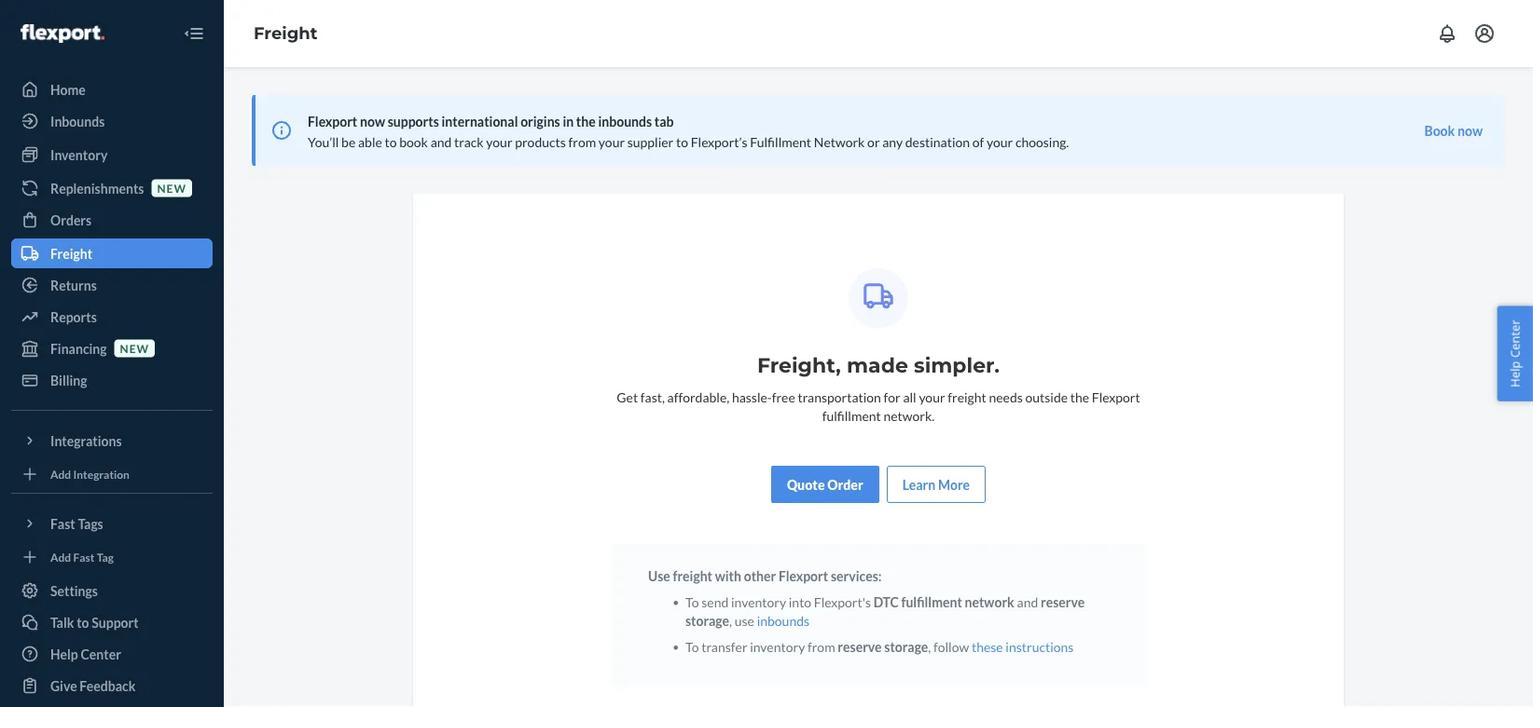 Task type: describe. For each thing, give the bounding box(es) containing it.
all
[[903, 389, 917, 405]]

dtc
[[874, 595, 899, 610]]

transportation
[[798, 389, 881, 405]]

the inside flexport now supports international origins in the inbounds tab you'll be able to book and track your products from your supplier to flexport's fulfillment network or any destination of your choosing.
[[576, 113, 596, 129]]

reserve inside "reserve storage"
[[1041, 595, 1085, 610]]

fulfillment inside get fast, affordable, hassle-free transportation for all your freight needs outside the flexport fulfillment network.
[[822, 408, 881, 424]]

center inside button
[[1507, 320, 1524, 358]]

tab
[[655, 113, 674, 129]]

learn more button
[[903, 476, 970, 494]]

0 horizontal spatial freight link
[[11, 239, 213, 269]]

give feedback
[[50, 679, 136, 694]]

give feedback button
[[11, 672, 213, 701]]

reserve storage
[[686, 595, 1085, 629]]

2 horizontal spatial to
[[676, 134, 688, 150]]

any
[[883, 134, 903, 150]]

0 horizontal spatial center
[[81, 647, 121, 663]]

flexport inside get fast, affordable, hassle-free transportation for all your freight needs outside the flexport fulfillment network.
[[1092, 389, 1140, 405]]

into
[[789, 595, 812, 610]]

add fast tag
[[50, 551, 114, 564]]

origins
[[521, 113, 560, 129]]

support
[[92, 615, 139, 631]]

inbounds inside flexport now supports international origins in the inbounds tab you'll be able to book and track your products from your supplier to flexport's fulfillment network or any destination of your choosing.
[[598, 113, 652, 129]]

supports
[[388, 113, 439, 129]]

inbounds
[[50, 113, 105, 129]]

feedback
[[80, 679, 136, 694]]

reports link
[[11, 302, 213, 332]]

needs
[[989, 389, 1023, 405]]

now for book
[[1458, 123, 1483, 139]]

talk to support
[[50, 615, 139, 631]]

1 horizontal spatial to
[[385, 134, 397, 150]]

for
[[884, 389, 901, 405]]

your right of
[[987, 134, 1013, 150]]

to transfer inventory from reserve storage , follow these instructions
[[686, 639, 1074, 655]]

inventory for transfer
[[750, 639, 805, 655]]

add for add integration
[[50, 468, 71, 481]]

add integration
[[50, 468, 130, 481]]

integration
[[73, 468, 130, 481]]

financing
[[50, 341, 107, 357]]

learn more
[[903, 477, 970, 493]]

fast inside dropdown button
[[50, 516, 75, 532]]

0 vertical spatial ,
[[729, 613, 732, 629]]

fast tags
[[50, 516, 103, 532]]

returns link
[[11, 271, 213, 300]]

affordable,
[[667, 389, 730, 405]]

replenishments
[[50, 180, 144, 196]]

1 horizontal spatial storage
[[885, 639, 928, 655]]

add integration link
[[11, 464, 213, 486]]

returns
[[50, 277, 97, 293]]

outside
[[1026, 389, 1068, 405]]

1 vertical spatial inbounds
[[757, 613, 810, 629]]

add fast tag link
[[11, 547, 213, 569]]

flexport's
[[691, 134, 748, 150]]

use
[[735, 613, 755, 629]]

fast,
[[641, 389, 665, 405]]

help center inside button
[[1507, 320, 1524, 388]]

orders link
[[11, 205, 213, 235]]

tags
[[78, 516, 103, 532]]

services:
[[831, 569, 882, 584]]

use
[[648, 569, 670, 584]]

flexport inside flexport now supports international origins in the inbounds tab you'll be able to book and track your products from your supplier to flexport's fulfillment network or any destination of your choosing.
[[308, 113, 358, 129]]

learn more link
[[887, 466, 986, 504]]

destination
[[906, 134, 970, 150]]

integrations button
[[11, 426, 213, 456]]

freight,
[[757, 353, 841, 378]]

network
[[965, 595, 1015, 610]]

to for to send inventory into flexport's dtc fulfillment network and
[[686, 595, 699, 610]]

network
[[814, 134, 865, 150]]

simpler.
[[914, 353, 1000, 378]]

or
[[868, 134, 880, 150]]

to inside button
[[77, 615, 89, 631]]

reports
[[50, 309, 97, 325]]

transfer
[[702, 639, 748, 655]]

instructions
[[1006, 639, 1074, 655]]

able
[[358, 134, 382, 150]]

be
[[341, 134, 356, 150]]

learn
[[903, 477, 936, 493]]

your inside get fast, affordable, hassle-free transportation for all your freight needs outside the flexport fulfillment network.
[[919, 389, 945, 405]]

fast tags button
[[11, 509, 213, 539]]

inventory
[[50, 147, 108, 163]]

made
[[847, 353, 908, 378]]

inbounds link
[[11, 106, 213, 136]]

more
[[938, 477, 970, 493]]

other
[[744, 569, 776, 584]]

network.
[[884, 408, 935, 424]]

settings
[[50, 583, 98, 599]]

billing
[[50, 373, 87, 388]]



Task type: locate. For each thing, give the bounding box(es) containing it.
inventory for send
[[731, 595, 786, 610]]

inventory link
[[11, 140, 213, 170]]

now right book
[[1458, 123, 1483, 139]]

home link
[[11, 75, 213, 104]]

talk to support button
[[11, 608, 213, 638]]

reserve
[[1041, 595, 1085, 610], [838, 639, 882, 655]]

freight link up returns link
[[11, 239, 213, 269]]

1 vertical spatial help
[[50, 647, 78, 663]]

from down "inbounds" button
[[808, 639, 835, 655]]

billing link
[[11, 366, 213, 395]]

these
[[972, 639, 1003, 655]]

you'll
[[308, 134, 339, 150]]

inbounds
[[598, 113, 652, 129], [757, 613, 810, 629]]

to left send
[[686, 595, 699, 610]]

center
[[1507, 320, 1524, 358], [81, 647, 121, 663]]

1 add from the top
[[50, 468, 71, 481]]

integrations
[[50, 433, 122, 449]]

1 horizontal spatial now
[[1458, 123, 1483, 139]]

freight, made simpler.
[[757, 353, 1000, 378]]

0 horizontal spatial and
[[431, 134, 452, 150]]

0 horizontal spatial from
[[569, 134, 596, 150]]

now inside flexport now supports international origins in the inbounds tab you'll be able to book and track your products from your supplier to flexport's fulfillment network or any destination of your choosing.
[[360, 113, 385, 129]]

1 horizontal spatial help center
[[1507, 320, 1524, 388]]

1 vertical spatial help center
[[50, 647, 121, 663]]

settings link
[[11, 576, 213, 606]]

to left transfer
[[686, 639, 699, 655]]

now inside button
[[1458, 123, 1483, 139]]

0 vertical spatial fast
[[50, 516, 75, 532]]

1 vertical spatial from
[[808, 639, 835, 655]]

0 vertical spatial inbounds
[[598, 113, 652, 129]]

the
[[576, 113, 596, 129], [1071, 389, 1090, 405]]

freight right use
[[673, 569, 713, 584]]

0 horizontal spatial help
[[50, 647, 78, 663]]

free
[[772, 389, 795, 405]]

0 vertical spatial flexport
[[308, 113, 358, 129]]

international
[[442, 113, 518, 129]]

of
[[973, 134, 984, 150]]

the right in
[[576, 113, 596, 129]]

, left use
[[729, 613, 732, 629]]

freight inside get fast, affordable, hassle-free transportation for all your freight needs outside the flexport fulfillment network.
[[948, 389, 987, 405]]

help center
[[1507, 320, 1524, 388], [50, 647, 121, 663]]

0 vertical spatial freight
[[254, 23, 318, 44]]

tag
[[97, 551, 114, 564]]

and inside flexport now supports international origins in the inbounds tab you'll be able to book and track your products from your supplier to flexport's fulfillment network or any destination of your choosing.
[[431, 134, 452, 150]]

your left supplier
[[599, 134, 625, 150]]

, use inbounds
[[729, 613, 810, 629]]

0 horizontal spatial now
[[360, 113, 385, 129]]

0 vertical spatial help
[[1507, 361, 1524, 388]]

help
[[1507, 361, 1524, 388], [50, 647, 78, 663]]

1 horizontal spatial flexport
[[779, 569, 828, 584]]

inventory up , use inbounds
[[731, 595, 786, 610]]

new for financing
[[120, 342, 149, 355]]

home
[[50, 82, 86, 97]]

the right outside
[[1071, 389, 1090, 405]]

products
[[515, 134, 566, 150]]

inbounds button
[[757, 612, 810, 631]]

help center link
[[11, 640, 213, 670]]

1 horizontal spatial new
[[157, 181, 187, 195]]

from inside flexport now supports international origins in the inbounds tab you'll be able to book and track your products from your supplier to flexport's fulfillment network or any destination of your choosing.
[[569, 134, 596, 150]]

reserve down "reserve storage"
[[838, 639, 882, 655]]

0 horizontal spatial ,
[[729, 613, 732, 629]]

2 horizontal spatial flexport
[[1092, 389, 1140, 405]]

hassle-
[[732, 389, 772, 405]]

add up settings at bottom left
[[50, 551, 71, 564]]

and right book
[[431, 134, 452, 150]]

give
[[50, 679, 77, 694]]

0 horizontal spatial freight
[[50, 246, 92, 262]]

fast left 'tags' at the bottom of the page
[[50, 516, 75, 532]]

0 vertical spatial add
[[50, 468, 71, 481]]

freight
[[948, 389, 987, 405], [673, 569, 713, 584]]

use freight with other flexport services:
[[648, 569, 882, 584]]

new
[[157, 181, 187, 195], [120, 342, 149, 355]]

from down in
[[569, 134, 596, 150]]

to
[[686, 595, 699, 610], [686, 639, 699, 655]]

0 horizontal spatial the
[[576, 113, 596, 129]]

new up orders "link"
[[157, 181, 187, 195]]

to
[[385, 134, 397, 150], [676, 134, 688, 150], [77, 615, 89, 631]]

0 vertical spatial from
[[569, 134, 596, 150]]

0 vertical spatial freight
[[948, 389, 987, 405]]

0 vertical spatial freight link
[[254, 23, 318, 44]]

help inside help center link
[[50, 647, 78, 663]]

inbounds up supplier
[[598, 113, 652, 129]]

1 horizontal spatial from
[[808, 639, 835, 655]]

0 horizontal spatial freight
[[673, 569, 713, 584]]

new down reports link
[[120, 342, 149, 355]]

0 vertical spatial and
[[431, 134, 452, 150]]

0 horizontal spatial to
[[77, 615, 89, 631]]

fast
[[50, 516, 75, 532], [73, 551, 95, 564]]

fast left the tag in the bottom of the page
[[73, 551, 95, 564]]

fulfillment right dtc
[[902, 595, 962, 610]]

quote order
[[787, 477, 864, 493]]

flexport up into
[[779, 569, 828, 584]]

freight down simpler. on the right of the page
[[948, 389, 987, 405]]

to for to transfer inventory from reserve storage , follow these instructions
[[686, 639, 699, 655]]

1 horizontal spatial freight link
[[254, 23, 318, 44]]

2 add from the top
[[50, 551, 71, 564]]

0 horizontal spatial new
[[120, 342, 149, 355]]

book now button
[[1425, 121, 1483, 140]]

open account menu image
[[1474, 22, 1496, 45]]

1 vertical spatial flexport
[[1092, 389, 1140, 405]]

storage
[[686, 613, 729, 629], [885, 639, 928, 655]]

follow
[[934, 639, 969, 655]]

,
[[729, 613, 732, 629], [928, 639, 931, 655]]

1 vertical spatial add
[[50, 551, 71, 564]]

0 vertical spatial help center
[[1507, 320, 1524, 388]]

1 to from the top
[[686, 595, 699, 610]]

1 horizontal spatial freight
[[254, 23, 318, 44]]

get fast, affordable, hassle-free transportation for all your freight needs outside the flexport fulfillment network.
[[617, 389, 1140, 424]]

flexport right outside
[[1092, 389, 1140, 405]]

to right talk
[[77, 615, 89, 631]]

1 vertical spatial inventory
[[750, 639, 805, 655]]

storage down "reserve storage"
[[885, 639, 928, 655]]

1 vertical spatial the
[[1071, 389, 1090, 405]]

reserve up instructions
[[1041, 595, 1085, 610]]

now up able
[[360, 113, 385, 129]]

your
[[486, 134, 513, 150], [599, 134, 625, 150], [987, 134, 1013, 150], [919, 389, 945, 405]]

help inside help center button
[[1507, 361, 1524, 388]]

flexport
[[308, 113, 358, 129], [1092, 389, 1140, 405], [779, 569, 828, 584]]

open notifications image
[[1436, 22, 1459, 45]]

1 horizontal spatial fulfillment
[[902, 595, 962, 610]]

2 vertical spatial flexport
[[779, 569, 828, 584]]

1 vertical spatial freight
[[50, 246, 92, 262]]

in
[[563, 113, 574, 129]]

0 vertical spatial inventory
[[731, 595, 786, 610]]

and right network
[[1017, 595, 1038, 610]]

1 vertical spatial storage
[[885, 639, 928, 655]]

storage inside "reserve storage"
[[686, 613, 729, 629]]

0 vertical spatial to
[[686, 595, 699, 610]]

0 horizontal spatial reserve
[[838, 639, 882, 655]]

1 horizontal spatial help
[[1507, 361, 1524, 388]]

track
[[454, 134, 484, 150]]

your down international
[[486, 134, 513, 150]]

1 horizontal spatial ,
[[928, 639, 931, 655]]

0 horizontal spatial inbounds
[[598, 113, 652, 129]]

the inside get fast, affordable, hassle-free transportation for all your freight needs outside the flexport fulfillment network.
[[1071, 389, 1090, 405]]

book
[[399, 134, 428, 150]]

order
[[828, 477, 864, 493]]

quote order button
[[771, 466, 879, 504]]

inbounds down into
[[757, 613, 810, 629]]

0 horizontal spatial fulfillment
[[822, 408, 881, 424]]

now for flexport
[[360, 113, 385, 129]]

fulfillment down transportation at the bottom right of the page
[[822, 408, 881, 424]]

1 vertical spatial freight link
[[11, 239, 213, 269]]

1 horizontal spatial and
[[1017, 595, 1038, 610]]

freight right "close navigation" icon
[[254, 23, 318, 44]]

book now
[[1425, 123, 1483, 139]]

1 vertical spatial and
[[1017, 595, 1038, 610]]

add for add fast tag
[[50, 551, 71, 564]]

0 horizontal spatial flexport
[[308, 113, 358, 129]]

1 vertical spatial fast
[[73, 551, 95, 564]]

storage down send
[[686, 613, 729, 629]]

to right able
[[385, 134, 397, 150]]

1 vertical spatial new
[[120, 342, 149, 355]]

1 vertical spatial reserve
[[838, 639, 882, 655]]

get
[[617, 389, 638, 405]]

1 horizontal spatial the
[[1071, 389, 1090, 405]]

add inside add integration link
[[50, 468, 71, 481]]

0 vertical spatial fulfillment
[[822, 408, 881, 424]]

quote
[[787, 477, 825, 493]]

add left integration
[[50, 468, 71, 481]]

help center button
[[1497, 306, 1533, 402]]

to send inventory into flexport's dtc fulfillment network and
[[686, 595, 1041, 610]]

add inside add fast tag link
[[50, 551, 71, 564]]

1 vertical spatial ,
[[928, 639, 931, 655]]

freight up returns
[[50, 246, 92, 262]]

0 vertical spatial center
[[1507, 320, 1524, 358]]

orders
[[50, 212, 92, 228]]

1 vertical spatial to
[[686, 639, 699, 655]]

flexport logo image
[[21, 24, 104, 43]]

freight link right "close navigation" icon
[[254, 23, 318, 44]]

2 to from the top
[[686, 639, 699, 655]]

freight link
[[254, 23, 318, 44], [11, 239, 213, 269]]

flexport's
[[814, 595, 871, 610]]

flexport up you'll
[[308, 113, 358, 129]]

close navigation image
[[183, 22, 205, 45]]

0 vertical spatial the
[[576, 113, 596, 129]]

supplier
[[628, 134, 674, 150]]

to right supplier
[[676, 134, 688, 150]]

1 vertical spatial center
[[81, 647, 121, 663]]

1 horizontal spatial reserve
[[1041, 595, 1085, 610]]

1 horizontal spatial center
[[1507, 320, 1524, 358]]

1 horizontal spatial inbounds
[[757, 613, 810, 629]]

fulfillment
[[750, 134, 812, 150]]

0 horizontal spatial storage
[[686, 613, 729, 629]]

from
[[569, 134, 596, 150], [808, 639, 835, 655]]

1 vertical spatial freight
[[673, 569, 713, 584]]

book
[[1425, 123, 1455, 139]]

with
[[715, 569, 742, 584]]

your right 'all'
[[919, 389, 945, 405]]

1 horizontal spatial freight
[[948, 389, 987, 405]]

these instructions button
[[972, 638, 1074, 657]]

0 horizontal spatial help center
[[50, 647, 121, 663]]

0 vertical spatial new
[[157, 181, 187, 195]]

1 vertical spatial fulfillment
[[902, 595, 962, 610]]

talk
[[50, 615, 74, 631]]

new for replenishments
[[157, 181, 187, 195]]

, left follow
[[928, 639, 931, 655]]

inventory down "inbounds" button
[[750, 639, 805, 655]]

0 vertical spatial reserve
[[1041, 595, 1085, 610]]

0 vertical spatial storage
[[686, 613, 729, 629]]



Task type: vqa. For each thing, say whether or not it's contained in the screenshot.
middle Flexport
yes



